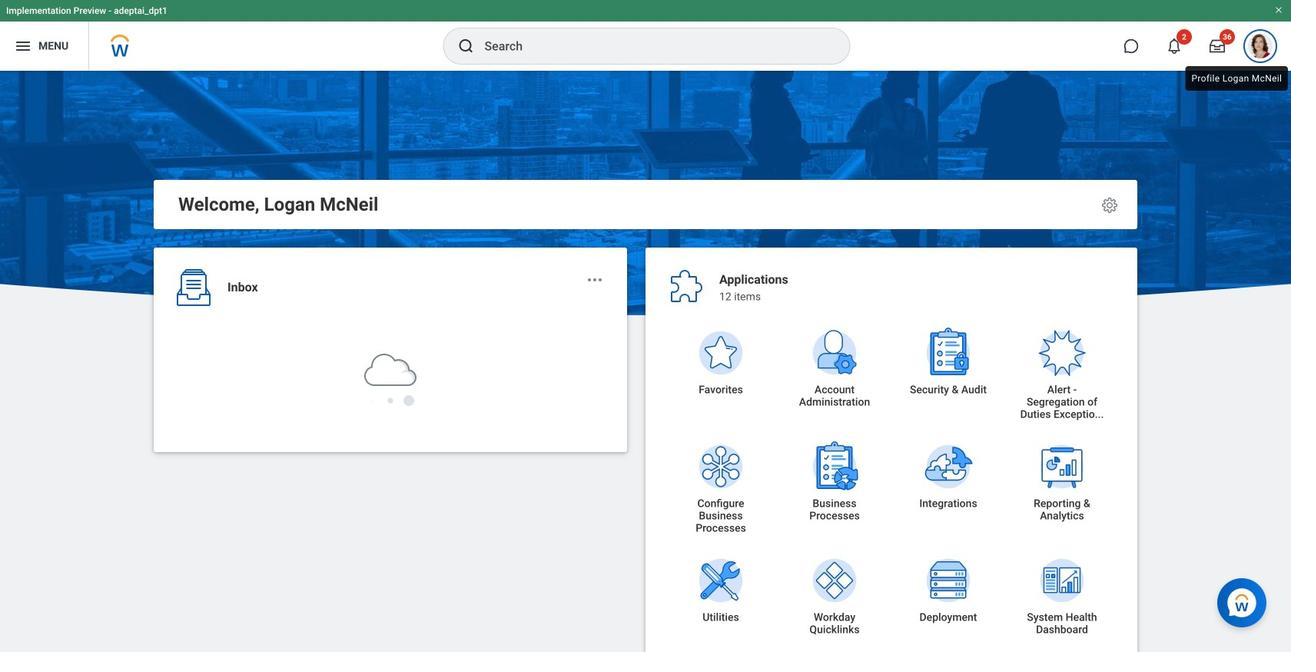 Task type: describe. For each thing, give the bounding box(es) containing it.
inbox large image
[[1210, 38, 1226, 54]]

Search Workday  search field
[[485, 29, 819, 63]]

related actions image
[[586, 271, 604, 289]]

profile logan mcneil image
[[1249, 34, 1273, 62]]



Task type: locate. For each thing, give the bounding box(es) containing it.
configure applications image
[[1101, 196, 1120, 215]]

search image
[[457, 37, 476, 55]]

banner
[[0, 0, 1292, 71]]

close environment banner image
[[1275, 5, 1284, 15]]

notifications large image
[[1167, 38, 1183, 54]]

justify image
[[14, 37, 32, 55]]

tooltip
[[1183, 63, 1292, 94]]



Task type: vqa. For each thing, say whether or not it's contained in the screenshot.
FIELD
no



